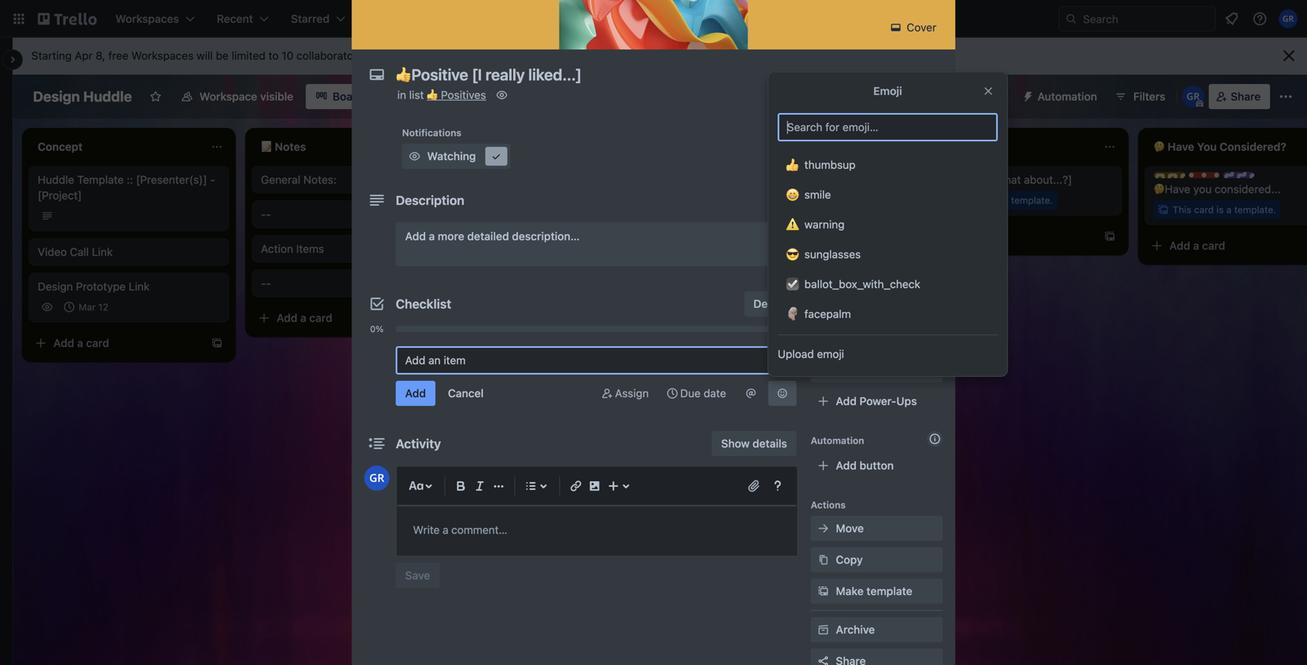 Task type: locate. For each thing, give the bounding box(es) containing it.
add a card for leftmost create from template… image
[[277, 312, 332, 325]]

create from template… image
[[211, 337, 223, 350]]

sm image inside the 'members' link
[[815, 142, 831, 158]]

cover link
[[883, 15, 946, 40]]

add a card button down the smile
[[698, 224, 871, 249]]

sm image inside move link
[[815, 521, 831, 537]]

make template
[[836, 585, 912, 598]]

ups inside button
[[960, 90, 981, 103]]

list
[[409, 88, 424, 101]]

sm image inside cover link
[[888, 20, 904, 35]]

0 horizontal spatial power-ups
[[811, 341, 862, 352]]

custom fields
[[836, 301, 910, 314]]

sm image
[[494, 87, 510, 103], [407, 149, 422, 164], [599, 386, 615, 402], [665, 386, 680, 402], [743, 386, 759, 402], [815, 521, 831, 537], [815, 584, 831, 600], [815, 622, 831, 638]]

None text field
[[388, 61, 907, 89]]

template. down considered...
[[1234, 204, 1276, 215]]

template
[[77, 173, 124, 186]]

power-ups right "emoji"
[[923, 90, 981, 103]]

1 horizontal spatial template.
[[1011, 195, 1053, 206]]

filters
[[1133, 90, 1165, 103]]

0 vertical spatial automation
[[1037, 90, 1097, 103]]

2 horizontal spatial power-
[[923, 90, 960, 103]]

sm image left archive
[[815, 622, 831, 638]]

-- down the action
[[261, 277, 271, 290]]

action
[[261, 242, 293, 255]]

1 vertical spatial -- link
[[261, 276, 443, 292]]

video
[[38, 246, 67, 259]]

template.
[[788, 195, 830, 206], [1011, 195, 1053, 206], [1234, 204, 1276, 215]]

board link
[[306, 84, 373, 109]]

huddle up [project]
[[38, 173, 74, 186]]

2 horizontal spatial ups
[[960, 90, 981, 103]]

cancel link
[[438, 381, 493, 406]]

1 horizontal spatial this card is a template.
[[949, 195, 1053, 206]]

search image
[[1065, 13, 1078, 25]]

sm image right date
[[743, 386, 759, 402]]

upload emoji
[[778, 348, 844, 361]]

0 vertical spatial more
[[401, 49, 426, 62]]

notifications
[[402, 127, 461, 138]]

detailed
[[467, 230, 509, 243]]

add down 👎negative
[[723, 230, 744, 243]]

1 vertical spatial power-ups
[[811, 341, 862, 352]]

0 vertical spatial ups
[[960, 90, 981, 103]]

add a card down [i
[[500, 347, 556, 360]]

1 horizontal spatial this
[[949, 195, 968, 206]]

add a card down items
[[277, 312, 332, 325]]

this for 🙋question
[[949, 195, 968, 206]]

👎negative
[[707, 173, 763, 186]]

visible
[[260, 90, 293, 103]]

- inside huddle template :: [presenter(s)] - [project]
[[210, 173, 215, 186]]

description
[[396, 193, 464, 208]]

save
[[405, 569, 430, 582]]

1 vertical spatial --
[[261, 277, 271, 290]]

collaborators.
[[296, 49, 366, 62]]

0 horizontal spatial to
[[268, 49, 279, 62]]

positives
[[441, 88, 486, 101]]

is for [i'm
[[770, 195, 777, 206]]

add down description
[[405, 230, 426, 243]]

-- up the action
[[261, 208, 271, 221]]

sm image down add an item text box at the bottom of page
[[599, 386, 615, 402]]

add a more detailed description… link
[[396, 222, 798, 266]]

automation button
[[1015, 84, 1107, 109]]

greg robinson (gregrobinson96) image right open information menu image on the right of page
[[1279, 9, 1298, 28]]

sm image inside due date link
[[665, 386, 680, 402]]

2 vertical spatial create from template… image
[[657, 347, 670, 360]]

more right learn on the left of the page
[[401, 49, 426, 62]]

1 horizontal spatial ups
[[896, 395, 917, 408]]

0 vertical spatial power-ups
[[923, 90, 981, 103]]

1 horizontal spatial create from template… image
[[657, 347, 670, 360]]

automation up add button
[[811, 435, 864, 446]]

copy
[[836, 554, 863, 567]]

design down video
[[38, 280, 73, 293]]

1 -- from the top
[[261, 208, 271, 221]]

sm image inside watching button
[[407, 149, 422, 164]]

1 vertical spatial more
[[438, 230, 464, 243]]

add a card button down the action items link
[[252, 306, 424, 331]]

image image
[[585, 477, 604, 496]]

sm image inside assign link
[[599, 386, 615, 402]]

add down 🤔have
[[1170, 239, 1190, 252]]

0 vertical spatial to
[[268, 49, 279, 62]]

huddle inside huddle template :: [presenter(s)] - [project]
[[38, 173, 74, 186]]

dates
[[836, 238, 866, 251]]

in
[[397, 88, 406, 101]]

sm image for move link
[[815, 521, 831, 537]]

0 vertical spatial -- link
[[261, 207, 443, 222]]

is
[[770, 195, 777, 206], [993, 195, 1001, 206], [1216, 204, 1224, 215]]

checklist
[[396, 297, 451, 312]]

1 horizontal spatial link
[[129, 280, 150, 293]]

greg robinson (gregrobinson96) image
[[1279, 9, 1298, 28], [364, 466, 389, 491]]

0 horizontal spatial power-
[[811, 341, 844, 352]]

this down 👎negative
[[726, 195, 745, 206]]

1 horizontal spatial power-ups
[[923, 90, 981, 103]]

thumbsup
[[804, 158, 856, 171]]

a down 👍positive
[[524, 347, 530, 360]]

add a card for create from template… icon
[[53, 337, 109, 350]]

create from template… image
[[1103, 230, 1116, 243], [434, 312, 446, 325], [657, 347, 670, 360]]

-- link down the action items link
[[261, 276, 443, 292]]

color: red, title: none image
[[1188, 172, 1220, 178]]

automation inside button
[[1037, 90, 1097, 103]]

-- link down 'general notes:' 'link'
[[261, 207, 443, 222]]

attachment
[[836, 269, 896, 282]]

sm image inside make template link
[[815, 584, 831, 600]]

huddle down 8,
[[83, 88, 132, 105]]

template
[[867, 585, 912, 598]]

sm image up thumbsup
[[815, 142, 831, 158]]

action items
[[261, 242, 324, 255]]

board
[[333, 90, 363, 103]]

color: purple, title: none image
[[1223, 172, 1254, 178]]

0 vertical spatial huddle
[[83, 88, 132, 105]]

delete
[[754, 297, 787, 310]]

1 vertical spatial create from template… image
[[434, 312, 446, 325]]

None submit
[[396, 381, 435, 406]]

👍positive
[[484, 312, 535, 325]]

8,
[[96, 49, 105, 62]]

card
[[844, 121, 864, 132], [748, 195, 767, 206], [971, 195, 991, 206], [1194, 204, 1214, 215], [756, 230, 779, 243], [1202, 239, 1225, 252], [309, 312, 332, 325], [86, 337, 109, 350], [532, 347, 556, 360]]

add down mar 12 checkbox
[[53, 337, 74, 350]]

2 -- from the top
[[261, 277, 271, 290]]

1 vertical spatial ups
[[844, 341, 862, 352]]

members link
[[811, 138, 943, 163]]

0 vertical spatial --
[[261, 208, 271, 221]]

2 vertical spatial power-
[[860, 395, 896, 408]]

0 horizontal spatial automation
[[811, 435, 864, 446]]

template. down 👎negative [i'm not sure about...] link
[[788, 195, 830, 206]]

sm image for archive link
[[815, 622, 831, 638]]

power- down figma
[[860, 395, 896, 408]]

0 horizontal spatial this
[[726, 195, 745, 206]]

design inside board name text field
[[33, 88, 80, 105]]

0 horizontal spatial is
[[770, 195, 777, 206]]

you
[[1193, 183, 1212, 196]]

huddle template :: [presenter(s)] - [project] link
[[38, 172, 220, 204]]

0 vertical spatial design
[[33, 88, 80, 105]]

copy link
[[811, 548, 943, 573]]

cover
[[904, 21, 936, 34]]

0 horizontal spatial template.
[[788, 195, 830, 206]]

1 vertical spatial huddle
[[38, 173, 74, 186]]

call
[[70, 246, 89, 259]]

ballot_box_with_check
[[804, 278, 920, 291]]

0 vertical spatial link
[[92, 246, 113, 259]]

--
[[261, 208, 271, 221], [261, 277, 271, 290]]

watching button
[[402, 144, 510, 169]]

more formatting image
[[489, 477, 508, 496]]

0 horizontal spatial create from template… image
[[434, 312, 446, 325]]

this down 🙋question
[[949, 195, 968, 206]]

this card is a template.
[[726, 195, 830, 206], [949, 195, 1053, 206], [1173, 204, 1276, 215]]

limits
[[526, 49, 552, 62]]

editor toolbar toolbar
[[404, 474, 790, 499]]

members
[[836, 143, 884, 156]]

0 vertical spatial greg robinson (gregrobinson96) image
[[1279, 9, 1298, 28]]

1 horizontal spatial huddle
[[83, 88, 132, 105]]

sm image for watching button
[[407, 149, 422, 164]]

sm image right the assign
[[665, 386, 680, 402]]

2 -- link from the top
[[261, 276, 443, 292]]

link right call
[[92, 246, 113, 259]]

about
[[429, 49, 459, 62]]

this card is a template. down [i'm
[[726, 195, 830, 206]]

1 vertical spatial to
[[832, 121, 841, 132]]

::
[[127, 173, 133, 186]]

fields
[[879, 301, 910, 314]]

power-ups up figma
[[811, 341, 862, 352]]

this card is a template. down 🤔have you considered... link
[[1173, 204, 1276, 215]]

sm image
[[888, 20, 904, 35], [1015, 84, 1037, 106], [815, 142, 831, 158], [488, 149, 504, 164], [815, 362, 831, 378], [775, 386, 790, 402], [815, 553, 831, 568]]

this card is a template. down 🙋question [what about...?] at the right of page
[[949, 195, 1053, 206]]

sm image inside watching button
[[488, 149, 504, 164]]

a down mar 12 checkbox
[[77, 337, 83, 350]]

to up "members"
[[832, 121, 841, 132]]

0 horizontal spatial link
[[92, 246, 113, 259]]

1 vertical spatial automation
[[811, 435, 864, 446]]

1 vertical spatial greg robinson (gregrobinson96) image
[[364, 466, 389, 491]]

design for design huddle
[[33, 88, 80, 105]]

1 vertical spatial design
[[38, 280, 73, 293]]

this
[[726, 195, 745, 206], [949, 195, 968, 206], [1173, 204, 1191, 215]]

2 horizontal spatial create from template… image
[[1103, 230, 1116, 243]]

not
[[789, 173, 805, 186]]

add a card down 👎negative
[[723, 230, 779, 243]]

add down figma
[[836, 395, 857, 408]]

0 horizontal spatial this card is a template.
[[726, 195, 830, 206]]

custom fields button
[[811, 299, 943, 315]]

general notes:
[[261, 173, 337, 186]]

template. for not
[[788, 195, 830, 206]]

sm image left copy
[[815, 553, 831, 568]]

ups
[[960, 90, 981, 103], [844, 341, 862, 352], [896, 395, 917, 408]]

huddle inside board name text field
[[83, 88, 132, 105]]

a down you
[[1193, 239, 1199, 252]]

a down [i'm
[[780, 195, 785, 206]]

add power-ups
[[836, 395, 917, 408]]

design down starting
[[33, 88, 80, 105]]

link inside design prototype link link
[[129, 280, 150, 293]]

this for 👎negative
[[726, 195, 745, 206]]

more left detailed
[[438, 230, 464, 243]]

warning
[[804, 218, 845, 231]]

1 vertical spatial link
[[129, 280, 150, 293]]

template. down 🙋question [what about...?] link
[[1011, 195, 1053, 206]]

link for design prototype link
[[129, 280, 150, 293]]

0 horizontal spatial huddle
[[38, 173, 74, 186]]

1 horizontal spatial greg robinson (gregrobinson96) image
[[1279, 9, 1298, 28]]

power- inside power-ups button
[[923, 90, 960, 103]]

1 horizontal spatial is
[[993, 195, 1001, 206]]

link inside video call link link
[[92, 246, 113, 259]]

Search field
[[1078, 7, 1215, 31]]

sm image left make
[[815, 584, 831, 600]]

sm image right power-ups button
[[1015, 84, 1037, 106]]

sm image down notifications at the left of page
[[407, 149, 422, 164]]

1 -- link from the top
[[261, 207, 443, 222]]

-
[[210, 173, 215, 186], [261, 208, 266, 221], [266, 208, 271, 221], [261, 277, 266, 290], [266, 277, 271, 290]]

2 vertical spatial ups
[[896, 395, 917, 408]]

Add an item text field
[[396, 347, 798, 375]]

this down 🤔have
[[1173, 204, 1191, 215]]

automation left filters button
[[1037, 90, 1097, 103]]

sm image for assign link
[[599, 386, 615, 402]]

ballot_box_with_check link
[[778, 270, 998, 299]]

make template link
[[811, 579, 943, 604]]

custom
[[836, 301, 876, 314]]

0 horizontal spatial ups
[[844, 341, 862, 352]]

power- right "emoji"
[[923, 90, 960, 103]]

1 horizontal spatial to
[[832, 121, 841, 132]]

add a card button for create from template… icon
[[28, 331, 201, 356]]

add a card button down 12
[[28, 331, 201, 356]]

is down [i'm
[[770, 195, 777, 206]]

to left 10
[[268, 49, 279, 62]]

sm image inside archive link
[[815, 622, 831, 638]]

open help dialog image
[[768, 477, 787, 496]]

1 horizontal spatial power-
[[860, 395, 896, 408]]

a down 🤔have you considered... link
[[1226, 204, 1232, 215]]

add a card down mar 12 checkbox
[[53, 337, 109, 350]]

save button
[[396, 564, 440, 589]]

1 horizontal spatial automation
[[1037, 90, 1097, 103]]

0 horizontal spatial greg robinson (gregrobinson96) image
[[364, 466, 389, 491]]

is down 🙋question [what about...?] at the right of page
[[993, 195, 1001, 206]]

sm image right watching
[[488, 149, 504, 164]]

about...?]
[[1024, 173, 1072, 186]]

design
[[33, 88, 80, 105], [38, 280, 73, 293]]

make
[[836, 585, 864, 598]]

1 horizontal spatial more
[[438, 230, 464, 243]]

greg robinson (gregrobinson96) image left text styles icon
[[364, 466, 389, 491]]

sm image for make template link
[[815, 584, 831, 600]]

add a card button down really
[[475, 341, 648, 366]]

cancel
[[448, 387, 484, 400]]

a down 👎negative
[[747, 230, 753, 243]]

[presenter(s)]
[[136, 173, 207, 186]]

design for design prototype link
[[38, 280, 73, 293]]

power- down facepalm
[[811, 341, 844, 352]]

add a card
[[723, 230, 779, 243], [1170, 239, 1225, 252], [277, 312, 332, 325], [53, 337, 109, 350], [500, 347, 556, 360]]

to
[[268, 49, 279, 62], [832, 121, 841, 132]]

show details
[[721, 437, 787, 450]]

link down video call link link
[[129, 280, 150, 293]]

sm image up "emoji"
[[888, 20, 904, 35]]

is down 🤔have you considered...
[[1216, 204, 1224, 215]]

0 vertical spatial power-
[[923, 90, 960, 103]]

sm image down actions
[[815, 521, 831, 537]]



Task type: describe. For each thing, give the bounding box(es) containing it.
smile
[[804, 188, 831, 201]]

Mar 12 checkbox
[[60, 298, 113, 317]]

video call link
[[38, 246, 113, 259]]

design huddle
[[33, 88, 132, 105]]

0 notifications image
[[1222, 9, 1241, 28]]

2 horizontal spatial is
[[1216, 204, 1224, 215]]

archive
[[836, 624, 875, 637]]

show menu image
[[1278, 89, 1294, 105]]

really
[[548, 312, 575, 325]]

design prototype link
[[38, 280, 150, 293]]

learn more about collaborator limits link
[[369, 49, 552, 62]]

learn
[[369, 49, 398, 62]]

primary element
[[0, 0, 1307, 38]]

0 horizontal spatial more
[[401, 49, 426, 62]]

emoji
[[873, 84, 902, 97]]

power-ups button
[[892, 84, 1012, 109]]

add button button
[[811, 454, 943, 479]]

activity
[[396, 437, 441, 452]]

sunglasses
[[804, 248, 861, 261]]

add left "button"
[[836, 459, 857, 472]]

add down 👍positive
[[500, 347, 521, 360]]

Board name text field
[[25, 84, 140, 109]]

template. for about...?]
[[1011, 195, 1053, 206]]

apr
[[75, 49, 93, 62]]

due
[[680, 387, 701, 400]]

huddle template :: [presenter(s)] - [project]
[[38, 173, 215, 202]]

sm image inside copy link
[[815, 553, 831, 568]]

prototype
[[76, 280, 126, 293]]

delete link
[[744, 292, 797, 317]]

[what
[[990, 173, 1021, 186]]

show details link
[[712, 431, 797, 457]]

12
[[98, 302, 108, 313]]

a down items
[[300, 312, 306, 325]]

2 horizontal spatial template.
[[1234, 204, 1276, 215]]

workspaces
[[131, 49, 194, 62]]

smile link
[[778, 181, 998, 209]]

workspace
[[200, 90, 257, 103]]

power- inside add power-ups link
[[860, 395, 896, 408]]

due date
[[680, 387, 726, 400]]

starting
[[31, 49, 72, 62]]

[i'm
[[766, 173, 786, 186]]

add a card down you
[[1170, 239, 1225, 252]]

add down action items
[[277, 312, 297, 325]]

is for [what
[[993, 195, 1001, 206]]

design prototype link link
[[38, 279, 220, 295]]

be
[[216, 49, 229, 62]]

attach and insert link image
[[746, 479, 762, 494]]

1 vertical spatial power-
[[811, 341, 844, 352]]

add a card button down 🤔have you considered... link
[[1144, 233, 1307, 259]]

add a card for create from template… image to the bottom
[[500, 347, 556, 360]]

0%
[[370, 324, 384, 334]]

2 horizontal spatial this card is a template.
[[1173, 204, 1276, 215]]

considered...
[[1215, 183, 1281, 196]]

facepalm
[[804, 308, 851, 321]]

watching
[[427, 150, 476, 163]]

free
[[108, 49, 128, 62]]

0 vertical spatial create from template… image
[[1103, 230, 1116, 243]]

👎negative [i'm not sure about...] link
[[707, 172, 890, 188]]

10
[[282, 49, 293, 62]]

upload emoji link
[[768, 342, 1007, 367]]

lists image
[[521, 477, 540, 496]]

attachment button
[[811, 263, 943, 288]]

bold ⌘b image
[[452, 477, 470, 496]]

star or unstar board image
[[149, 90, 162, 103]]

color: yellow, title: none image
[[1154, 172, 1185, 178]]

sm image inside automation button
[[1015, 84, 1037, 106]]

date
[[704, 387, 726, 400]]

🤔have
[[1154, 183, 1190, 196]]

Main content area, start typing to enter text. text field
[[413, 521, 781, 540]]

greg robinson (gregrobinson96) image
[[1182, 86, 1204, 108]]

add a card button for create from template… image to the bottom
[[475, 341, 648, 366]]

mar 12
[[79, 302, 108, 313]]

general
[[261, 173, 300, 186]]

liked...]
[[578, 312, 615, 325]]

this card is a template. for [what
[[949, 195, 1053, 206]]

this card is a template. for [i'm
[[726, 195, 830, 206]]

checklist group
[[364, 337, 798, 343]]

👍positive [i really liked...]
[[484, 312, 615, 325]]

notes:
[[303, 173, 337, 186]]

video call link link
[[38, 244, 220, 260]]

items
[[296, 242, 324, 255]]

about...]
[[833, 173, 876, 186]]

figma
[[836, 364, 867, 376]]

sm image right positives at top left
[[494, 87, 510, 103]]

dates button
[[811, 232, 943, 257]]

share button
[[1209, 84, 1270, 109]]

filters button
[[1110, 84, 1170, 109]]

sm image down upload
[[775, 386, 790, 402]]

sure
[[808, 173, 830, 186]]

2 horizontal spatial this
[[1173, 204, 1191, 215]]

general notes: link
[[261, 172, 443, 188]]

👍 positives link
[[427, 88, 486, 101]]

add a card button for leftmost create from template… image
[[252, 306, 424, 331]]

labels image
[[815, 174, 831, 189]]

👎negative [i'm not sure about...]
[[707, 173, 876, 186]]

sm image down emoji
[[815, 362, 831, 378]]

facepalm link
[[778, 300, 998, 329]]

Search for emoji… text field
[[778, 113, 998, 141]]

archive link
[[811, 618, 943, 643]]

upload
[[778, 348, 814, 361]]

italic ⌘i image
[[470, 477, 489, 496]]

assign
[[615, 387, 649, 400]]

description…
[[512, 230, 580, 243]]

add power-ups link
[[811, 389, 943, 414]]

[i
[[538, 312, 545, 325]]

due date link
[[658, 381, 734, 406]]

show
[[721, 437, 750, 450]]

thumbsup link
[[778, 151, 998, 179]]

link image
[[566, 477, 585, 496]]

mar
[[79, 302, 96, 313]]

details
[[753, 437, 787, 450]]

sm image for due date link
[[665, 386, 680, 402]]

text styles image
[[407, 477, 426, 496]]

a down [what
[[1003, 195, 1008, 206]]

move link
[[811, 516, 943, 542]]

add up thumbsup
[[811, 121, 829, 132]]

power-ups inside button
[[923, 90, 981, 103]]

emoji
[[817, 348, 844, 361]]

[project]
[[38, 189, 82, 202]]

limited
[[232, 49, 266, 62]]

open information menu image
[[1252, 11, 1268, 27]]

add a more detailed description…
[[405, 230, 580, 243]]

a down description
[[429, 230, 435, 243]]

workspace visible
[[200, 90, 293, 103]]

in list 👍 positives
[[397, 88, 486, 101]]

link for video call link
[[92, 246, 113, 259]]



Task type: vqa. For each thing, say whether or not it's contained in the screenshot.
the "central" inside Admins Manage users across the org Leverage one central Admin Dashboard to manage permission settings, security, and so much more
no



